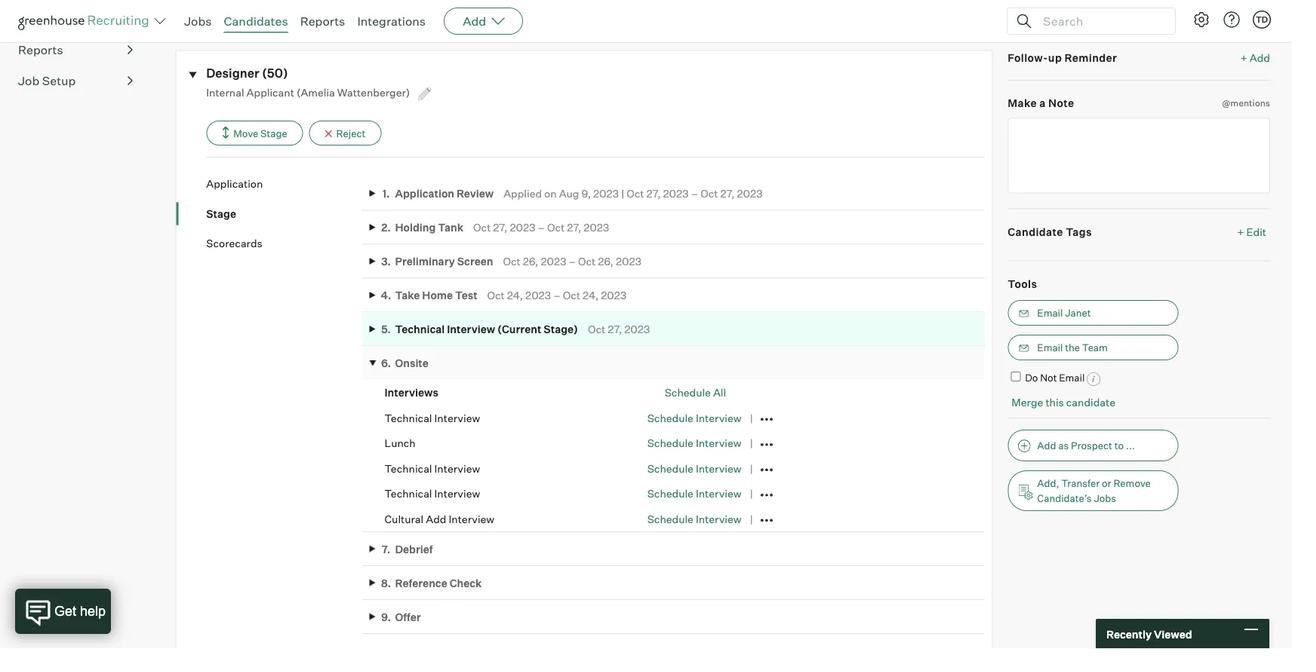Task type: locate. For each thing, give the bounding box(es) containing it.
0 vertical spatial jobs
[[184, 14, 212, 29]]

2023
[[593, 187, 619, 200], [663, 187, 689, 200], [737, 187, 763, 200], [510, 221, 535, 234], [584, 221, 609, 234], [541, 255, 566, 268], [616, 255, 642, 268], [525, 289, 551, 302], [601, 289, 627, 302], [624, 323, 650, 336]]

technical down lunch
[[385, 462, 432, 476]]

application up holding
[[395, 187, 454, 200]]

24, down 3. preliminary screen oct 26, 2023 – oct 26, 2023
[[507, 289, 523, 302]]

1 26, from the left
[[523, 255, 538, 268]]

1 horizontal spatial jobs
[[1094, 493, 1116, 505]]

reports down pipeline
[[18, 42, 63, 58]]

team
[[1082, 342, 1108, 354]]

|
[[621, 187, 624, 200]]

email left janet
[[1037, 307, 1063, 319]]

email right 'not'
[[1059, 372, 1085, 384]]

schedule interview link
[[647, 412, 742, 425], [647, 437, 742, 450], [647, 462, 742, 476], [647, 488, 742, 501], [647, 513, 742, 526]]

interviews
[[385, 387, 438, 400]]

26, up oct 27, 2023
[[598, 255, 614, 268]]

None text field
[[1008, 118, 1270, 194]]

do
[[1025, 372, 1038, 384]]

job right 1
[[198, 8, 217, 22]]

reports link down greenhouse recruiting 'image'
[[18, 41, 133, 59]]

job
[[198, 8, 217, 22], [18, 73, 39, 88]]

on
[[175, 8, 190, 22]]

stage up the scorecards
[[206, 207, 236, 220]]

reports link right feed
[[300, 14, 345, 29]]

7.
[[382, 543, 390, 556]]

internal applicant (amelia wattenberger)
[[206, 86, 412, 99]]

wattenberger)
[[337, 86, 410, 99]]

reports right feed
[[300, 14, 345, 29]]

oct 27, 2023
[[588, 323, 650, 336]]

stage link
[[206, 207, 362, 221]]

aug
[[559, 187, 579, 200]]

+ edit link
[[1234, 222, 1270, 242]]

1 horizontal spatial 24,
[[583, 289, 599, 302]]

1 vertical spatial stage
[[206, 207, 236, 220]]

0 horizontal spatial 24,
[[507, 289, 523, 302]]

linkedin link
[[368, 8, 411, 31]]

linkedin
[[368, 8, 411, 22]]

edit
[[1247, 225, 1267, 239]]

follow link
[[1238, 10, 1270, 25]]

0 horizontal spatial 26,
[[523, 255, 538, 268]]

0 vertical spatial email
[[1037, 307, 1063, 319]]

follow-
[[1008, 51, 1048, 64]]

email janet
[[1037, 307, 1091, 319]]

1 horizontal spatial reports link
[[300, 14, 345, 29]]

schedule
[[665, 387, 711, 400], [647, 412, 694, 425], [647, 437, 694, 450], [647, 462, 694, 476], [647, 488, 694, 501], [647, 513, 694, 526]]

technical interview down lunch
[[385, 462, 480, 476]]

candidates
[[224, 14, 288, 29]]

technical interview up "cultural add interview"
[[385, 488, 480, 501]]

0 vertical spatial stage
[[260, 127, 287, 139]]

candidate
[[1066, 396, 1116, 409]]

26, up 4. take home test oct 24, 2023 – oct 24, 2023
[[523, 255, 538, 268]]

0 vertical spatial +
[[1241, 51, 1248, 64]]

technical interview down the 'interviews' on the left of the page
[[385, 412, 480, 425]]

stage right move
[[260, 127, 287, 139]]

1.
[[382, 187, 390, 200]]

move stage button
[[206, 121, 303, 146]]

oct
[[627, 187, 644, 200], [701, 187, 718, 200], [473, 221, 491, 234], [547, 221, 565, 234], [503, 255, 521, 268], [578, 255, 596, 268], [487, 289, 505, 302], [563, 289, 580, 302], [588, 323, 606, 336]]

0 horizontal spatial reports link
[[18, 41, 133, 59]]

1 horizontal spatial application
[[395, 187, 454, 200]]

integrations
[[357, 14, 426, 29]]

internal
[[206, 86, 244, 99]]

job left 'setup'
[[18, 73, 39, 88]]

0 vertical spatial reports
[[300, 14, 345, 29]]

activity feed
[[234, 8, 299, 22]]

email inside button
[[1037, 342, 1063, 354]]

1 horizontal spatial reports
[[300, 14, 345, 29]]

technical interview
[[385, 412, 480, 425], [385, 462, 480, 476], [385, 488, 480, 501]]

technical down the 'interviews' on the left of the page
[[385, 412, 432, 425]]

+ down the "follow" link
[[1241, 51, 1248, 64]]

schedule all link
[[665, 387, 726, 400]]

application
[[206, 177, 263, 191], [395, 187, 454, 200]]

this
[[1046, 396, 1064, 409]]

pipeline link
[[18, 10, 133, 28]]

+ left edit on the right of the page
[[1237, 225, 1244, 239]]

2 vertical spatial technical interview
[[385, 488, 480, 501]]

0 vertical spatial technical interview
[[385, 412, 480, 425]]

the
[[1065, 342, 1080, 354]]

1 horizontal spatial 26,
[[598, 255, 614, 268]]

activity
[[234, 8, 272, 22]]

–
[[691, 187, 698, 200], [538, 221, 545, 234], [569, 255, 576, 268], [553, 289, 561, 302]]

+
[[1241, 51, 1248, 64], [1237, 225, 1244, 239]]

reference
[[395, 577, 447, 590]]

1 vertical spatial jobs
[[1094, 493, 1116, 505]]

6.
[[381, 357, 391, 370]]

email janet button
[[1008, 301, 1179, 326]]

schedule all
[[665, 387, 726, 400]]

onsite
[[395, 357, 429, 370]]

4 schedule interview from the top
[[647, 488, 742, 501]]

0 horizontal spatial application
[[206, 177, 263, 191]]

0 vertical spatial reports link
[[300, 14, 345, 29]]

email the team
[[1037, 342, 1108, 354]]

cultural add interview
[[385, 513, 494, 526]]

1 vertical spatial reports
[[18, 42, 63, 58]]

configure image
[[1193, 11, 1211, 29]]

do not email
[[1025, 372, 1085, 384]]

stage
[[260, 127, 287, 139], [206, 207, 236, 220]]

all
[[713, 387, 726, 400]]

24,
[[507, 289, 523, 302], [583, 289, 599, 302]]

application down move
[[206, 177, 263, 191]]

24, up oct 27, 2023
[[583, 289, 599, 302]]

3. preliminary screen oct 26, 2023 – oct 26, 2023
[[381, 255, 642, 268]]

email for email janet
[[1037, 307, 1063, 319]]

technical up cultural
[[385, 488, 432, 501]]

+ add link
[[1241, 50, 1270, 65]]

1 vertical spatial email
[[1037, 342, 1063, 354]]

add, transfer or remove candidate's jobs
[[1037, 478, 1151, 505]]

prospect
[[1071, 440, 1112, 452]]

home
[[422, 289, 453, 302]]

– down 1. application review applied on  aug 9, 2023 | oct 27, 2023 – oct 27, 2023
[[569, 255, 576, 268]]

on
[[544, 187, 557, 200]]

1 horizontal spatial job
[[198, 8, 217, 22]]

27,
[[647, 187, 661, 200], [720, 187, 735, 200], [493, 221, 508, 234], [567, 221, 581, 234], [608, 323, 622, 336]]

reports link
[[300, 14, 345, 29], [18, 41, 133, 59]]

5 schedule interview link from the top
[[647, 513, 742, 526]]

5. technical interview (current stage)
[[381, 323, 578, 336]]

email for email the team
[[1037, 342, 1063, 354]]

email the team button
[[1008, 335, 1179, 361]]

2 vertical spatial email
[[1059, 372, 1085, 384]]

0 horizontal spatial job
[[18, 73, 39, 88]]

1
[[192, 8, 196, 22]]

technical for first 'schedule interview' link from the top of the page
[[385, 412, 432, 425]]

1 vertical spatial job
[[18, 73, 39, 88]]

0 horizontal spatial jobs
[[184, 14, 212, 29]]

5 schedule interview from the top
[[647, 513, 742, 526]]

stage inside button
[[260, 127, 287, 139]]

follow
[[1238, 11, 1270, 24]]

technical for 4th 'schedule interview' link from the top
[[385, 488, 432, 501]]

1 24, from the left
[[507, 289, 523, 302]]

scorecards link
[[206, 236, 362, 251]]

technical right 5.
[[395, 323, 445, 336]]

1 vertical spatial technical interview
[[385, 462, 480, 476]]

email
[[1037, 307, 1063, 319], [1037, 342, 1063, 354], [1059, 372, 1085, 384]]

interview
[[447, 323, 495, 336], [434, 412, 480, 425], [696, 412, 742, 425], [696, 437, 742, 450], [434, 462, 480, 476], [696, 462, 742, 476], [434, 488, 480, 501], [696, 488, 742, 501], [449, 513, 494, 526], [696, 513, 742, 526]]

2.
[[381, 221, 391, 234]]

0 horizontal spatial reports
[[18, 42, 63, 58]]

1 vertical spatial +
[[1237, 225, 1244, 239]]

email left the
[[1037, 342, 1063, 354]]

1 horizontal spatial stage
[[260, 127, 287, 139]]

jobs inside add, transfer or remove candidate's jobs
[[1094, 493, 1116, 505]]

email inside button
[[1037, 307, 1063, 319]]

schedule interview
[[647, 412, 742, 425], [647, 437, 742, 450], [647, 462, 742, 476], [647, 488, 742, 501], [647, 513, 742, 526]]

Do Not Email checkbox
[[1011, 372, 1021, 382]]

make a note
[[1008, 97, 1074, 110]]

cultural
[[385, 513, 424, 526]]

tools
[[1008, 277, 1037, 291]]

scorecards
[[206, 237, 263, 250]]

check
[[450, 577, 482, 590]]



Task type: describe. For each thing, give the bounding box(es) containing it.
3 schedule interview from the top
[[647, 462, 742, 476]]

note
[[1048, 97, 1074, 110]]

make
[[1008, 97, 1037, 110]]

1. application review applied on  aug 9, 2023 | oct 27, 2023 – oct 27, 2023
[[382, 187, 763, 200]]

+ edit
[[1237, 225, 1267, 239]]

merge this candidate link
[[1012, 396, 1116, 409]]

add button
[[444, 8, 523, 35]]

– right the |
[[691, 187, 698, 200]]

0 horizontal spatial stage
[[206, 207, 236, 220]]

2 schedule interview from the top
[[647, 437, 742, 450]]

details
[[316, 8, 350, 22]]

9. offer
[[381, 611, 421, 624]]

...
[[1126, 440, 1135, 452]]

move
[[233, 127, 258, 139]]

+ for + edit
[[1237, 225, 1244, 239]]

move stage
[[233, 127, 287, 139]]

merge this candidate
[[1012, 396, 1116, 409]]

feed
[[274, 8, 299, 22]]

8. reference check
[[381, 577, 482, 590]]

add as prospect to ...
[[1037, 440, 1135, 452]]

2 technical interview from the top
[[385, 462, 480, 476]]

candidate tags
[[1008, 225, 1092, 239]]

1 schedule interview from the top
[[647, 412, 742, 425]]

(amelia
[[297, 86, 335, 99]]

1 vertical spatial reports link
[[18, 41, 133, 59]]

a
[[1040, 97, 1046, 110]]

3 schedule interview link from the top
[[647, 462, 742, 476]]

2 schedule interview link from the top
[[647, 437, 742, 450]]

4.
[[381, 289, 391, 302]]

greenhouse recruiting image
[[18, 12, 154, 30]]

4. take home test oct 24, 2023 – oct 24, 2023
[[381, 289, 627, 302]]

applicant
[[247, 86, 294, 99]]

application link
[[206, 177, 362, 191]]

follow-up reminder
[[1008, 51, 1117, 64]]

setup
[[42, 73, 76, 88]]

job setup
[[18, 73, 76, 88]]

+ for + add
[[1241, 51, 1248, 64]]

debrief
[[395, 543, 433, 556]]

on 1 job
[[175, 8, 217, 22]]

@mentions
[[1222, 97, 1270, 109]]

recently
[[1107, 628, 1152, 641]]

to
[[1115, 440, 1124, 452]]

add inside button
[[1037, 440, 1056, 452]]

reject button
[[309, 121, 381, 146]]

test
[[455, 289, 478, 302]]

integrations link
[[357, 14, 426, 29]]

– down the on
[[538, 221, 545, 234]]

up
[[1048, 51, 1062, 64]]

stage)
[[544, 323, 578, 336]]

2 26, from the left
[[598, 255, 614, 268]]

technical for third 'schedule interview' link from the top of the page
[[385, 462, 432, 476]]

6. onsite
[[381, 357, 429, 370]]

3.
[[381, 255, 391, 268]]

or
[[1102, 478, 1112, 490]]

3 technical interview from the top
[[385, 488, 480, 501]]

tank
[[438, 221, 464, 234]]

transfer
[[1062, 478, 1100, 490]]

as
[[1059, 440, 1069, 452]]

designer (50)
[[206, 66, 288, 81]]

on 1 job link
[[175, 8, 217, 31]]

pipeline
[[18, 11, 64, 27]]

1 schedule interview link from the top
[[647, 412, 742, 425]]

0 vertical spatial job
[[198, 8, 217, 22]]

candidate's
[[1037, 493, 1092, 505]]

– up stage)
[[553, 289, 561, 302]]

9,
[[582, 187, 591, 200]]

activity feed link
[[234, 8, 299, 31]]

add inside popup button
[[463, 14, 486, 29]]

screen
[[457, 255, 493, 268]]

candidate
[[1008, 225, 1063, 239]]

reminder
[[1065, 51, 1117, 64]]

2. holding tank oct 27, 2023 – oct 27, 2023
[[381, 221, 609, 234]]

recently viewed
[[1107, 628, 1192, 641]]

add,
[[1037, 478, 1059, 490]]

applied
[[504, 187, 542, 200]]

review
[[457, 187, 494, 200]]

not
[[1040, 372, 1057, 384]]

9.
[[381, 611, 391, 624]]

candidates link
[[224, 14, 288, 29]]

details link
[[316, 8, 350, 31]]

td button
[[1253, 11, 1271, 29]]

td button
[[1250, 8, 1274, 32]]

Search text field
[[1039, 10, 1162, 32]]

5.
[[381, 323, 391, 336]]

@mentions link
[[1222, 96, 1270, 111]]

remove
[[1114, 478, 1151, 490]]

take
[[395, 289, 420, 302]]

4 schedule interview link from the top
[[647, 488, 742, 501]]

holding
[[395, 221, 436, 234]]

viewed
[[1154, 628, 1192, 641]]

(current
[[497, 323, 542, 336]]

1 technical interview from the top
[[385, 412, 480, 425]]

2 24, from the left
[[583, 289, 599, 302]]

preliminary
[[395, 255, 455, 268]]

add as prospect to ... button
[[1008, 430, 1179, 462]]

designer
[[206, 66, 259, 81]]



Task type: vqa. For each thing, say whether or not it's contained in the screenshot.
'Filter'
no



